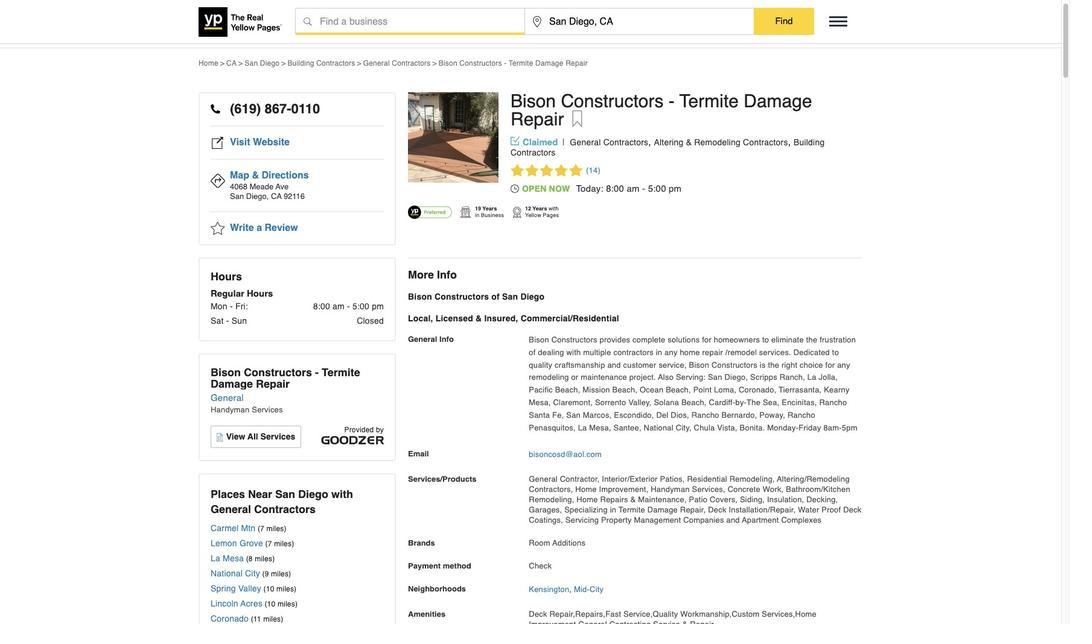 Task type: describe. For each thing, give the bounding box(es) containing it.
management
[[634, 516, 681, 525]]

handyman inside general contractor, interior/exterior patios, residential remodeling, altering/remodeling contractors, home improvement, handyman services, concrete work, bathroom/kitchen remodeling, home repairs & maintenance, patio covers, siding, insulation, decking, garages, specializing in termite damage repair, deck installation/repair, water proof deck coatings, servicing property management companies and apartment complexes
[[651, 485, 690, 494]]

1 horizontal spatial pm
[[669, 184, 682, 194]]

1 vertical spatial (10
[[265, 601, 275, 609]]

method
[[443, 562, 471, 571]]

multiple
[[583, 348, 611, 357]]

miles) right grove on the bottom left
[[274, 540, 294, 549]]

apartment
[[742, 516, 779, 525]]

Find a business text field
[[296, 8, 525, 35]]

8:00 am - 5:00 pm
[[313, 302, 384, 311]]

kearny
[[824, 386, 850, 395]]

siding,
[[740, 496, 765, 505]]

1 horizontal spatial general contractors link
[[570, 138, 648, 147]]

coatings,
[[529, 516, 563, 525]]

dedicated
[[794, 348, 830, 357]]

miles) right acres
[[278, 601, 298, 609]]

services/products
[[408, 475, 477, 484]]

frustration
[[820, 336, 856, 345]]

1 vertical spatial am
[[333, 302, 345, 311]]

bison up dealing at the right of page
[[529, 336, 549, 345]]

info for more info
[[437, 269, 457, 281]]

1 horizontal spatial am
[[627, 184, 640, 194]]

beach, down point
[[681, 398, 707, 407]]

beach, up the sorrento
[[612, 386, 638, 395]]

write
[[230, 223, 254, 234]]

or
[[571, 373, 578, 382]]

& down bison constructors of san diego
[[476, 314, 482, 324]]

/remodel
[[725, 348, 757, 357]]

mesa
[[223, 554, 244, 564]]

places near san diego with general contractors
[[211, 488, 353, 516]]

bison down breadcrumbs "navigation"
[[511, 91, 556, 112]]

repair
[[702, 348, 723, 357]]

national inside bison constructors provides complete solutions for homeowners to eliminate the frustration of dealing with multiple contractors in any home repair /remodel services. dedicated to quality craftsmanship and customer service, bison constructors is the right choice for any remodeling or maintenance project. also serving: san diego, scripps ranch, la jolla, pacific beach, mission beach, ocean beach, point loma, coronado, tierrasanta, kearny mesa, claremont, sorrento valley, solana beach, cardiff-by-the sea, encinitas, rancho santa fe, san marcos, escondido, del dios, rancho bernardo, poway, rancho penasquitos, la mesa, santee, national city, chula vista, bonita. monday-friday 8am-5pm
[[644, 423, 674, 433]]

5pm
[[842, 423, 858, 433]]

repair,
[[680, 506, 706, 515]]

in inside general contractor, interior/exterior patios, residential remodeling, altering/remodeling contractors, home improvement, handyman services, concrete work, bathroom/kitchen remodeling, home repairs & maintenance, patio covers, siding, insulation, decking, garages, specializing in termite damage repair, deck installation/repair, water proof deck coatings, servicing property management companies and apartment complexes
[[610, 506, 616, 515]]

room
[[529, 539, 550, 548]]

dios,
[[671, 411, 689, 420]]

general contractors
[[363, 59, 431, 68]]

2 horizontal spatial ,
[[788, 137, 791, 148]]

contractors down find a business text box
[[392, 59, 431, 68]]

santa
[[529, 411, 550, 420]]

1 horizontal spatial ,
[[648, 137, 651, 148]]

insured,
[[484, 314, 518, 324]]

contractors inside building contractors
[[511, 148, 556, 158]]

bison constructors - termite damage repair general handyman services
[[211, 366, 360, 415]]

general contractors , altering & remodeling contractors ,
[[570, 137, 794, 148]]

diego inside breadcrumbs "navigation"
[[260, 59, 280, 68]]

0 horizontal spatial ,
[[569, 586, 572, 595]]

1 vertical spatial bison constructors - termite damage repair
[[511, 91, 812, 130]]

craftsmanship
[[555, 361, 605, 370]]

room additions
[[529, 539, 586, 548]]

write a review link
[[211, 212, 384, 244]]

services
[[231, 33, 259, 41]]

view all services
[[226, 432, 295, 442]]

0 vertical spatial (10
[[264, 585, 274, 594]]

- inside bison constructors - termite damage repair general handyman services
[[315, 366, 319, 379]]

escondido,
[[614, 411, 654, 420]]

regular hours
[[211, 289, 273, 299]]

termite inside bison constructors - termite damage repair general handyman services
[[322, 366, 360, 379]]

- inside bison constructors - termite damage repair
[[669, 91, 675, 112]]

0 horizontal spatial pm
[[372, 302, 384, 311]]

yp image for yellow pages
[[512, 206, 522, 219]]

19
[[475, 206, 481, 212]]

insulation,
[[767, 496, 804, 505]]

ranch,
[[780, 373, 805, 382]]

1 vertical spatial hours
[[247, 289, 273, 299]]

constructors inside bison constructors - termite damage repair general handyman services
[[244, 366, 312, 379]]

choice
[[800, 361, 823, 370]]

1 vertical spatial remodeling,
[[529, 496, 574, 505]]

(14) link
[[511, 164, 601, 177]]

(14)
[[586, 166, 601, 175]]

general inside bison constructors - termite damage repair general handyman services
[[211, 393, 244, 403]]

0 horizontal spatial for
[[702, 336, 712, 345]]

payment
[[408, 562, 441, 571]]

spring valley link
[[211, 584, 261, 594]]

& inside map & directions 4068 meade ave san diego, ca 92116
[[252, 170, 259, 181]]

pages
[[543, 213, 559, 219]]

2 vertical spatial home
[[577, 496, 598, 505]]

map & directions 4068 meade ave san diego, ca 92116
[[230, 170, 309, 201]]

altering
[[654, 138, 684, 147]]

water
[[798, 506, 819, 515]]

vista,
[[717, 423, 737, 433]]

0 vertical spatial hours
[[211, 270, 242, 283]]

years for yellow
[[533, 206, 547, 212]]

ave
[[276, 182, 289, 191]]

grove
[[240, 539, 263, 549]]

remodeling
[[694, 138, 741, 147]]

payment method
[[408, 562, 471, 571]]

and inside general contractor, interior/exterior patios, residential remodeling, altering/remodeling contractors, home improvement, handyman services, concrete work, bathroom/kitchen remodeling, home repairs & maintenance, patio covers, siding, insulation, decking, garages, specializing in termite damage repair, deck installation/repair, water proof deck coatings, servicing property management companies and apartment complexes
[[726, 516, 740, 525]]

92116
[[284, 192, 305, 201]]

miles) up (9
[[255, 555, 275, 564]]

improvement,general
[[529, 620, 607, 625]]

eliminate
[[771, 336, 804, 345]]

sat - sun
[[211, 316, 247, 326]]

view
[[226, 432, 245, 442]]

breadcrumbs navigation
[[199, 59, 863, 68]]

bisoncosd@aol.com link
[[529, 451, 602, 460]]

1 horizontal spatial building contractors
[[511, 138, 825, 158]]

poway,
[[759, 411, 785, 420]]

0 vertical spatial the
[[806, 336, 817, 345]]

services,home
[[762, 610, 817, 619]]

years for business
[[483, 206, 497, 212]]

of inside bison constructors provides complete solutions for homeowners to eliminate the frustration of dealing with multiple contractors in any home repair /remodel services. dedicated to quality craftsmanship and customer service, bison constructors is the right choice for any remodeling or maintenance project. also serving: san diego, scripps ranch, la jolla, pacific beach, mission beach, ocean beach, point loma, coronado, tierrasanta, kearny mesa, claremont, sorrento valley, solana beach, cardiff-by-the sea, encinitas, rancho santa fe, san marcos, escondido, del dios, rancho bernardo, poway, rancho penasquitos, la mesa, santee, national city, chula vista, bonita. monday-friday 8am-5pm
[[529, 348, 536, 357]]

1 horizontal spatial rancho
[[788, 411, 815, 420]]

specializing
[[564, 506, 608, 515]]

867-
[[265, 101, 291, 116]]

sat
[[211, 316, 224, 326]]

0 horizontal spatial mesa,
[[529, 398, 551, 407]]

cardiff-
[[709, 398, 735, 407]]

termite inside breadcrumbs "navigation"
[[509, 59, 533, 68]]

0 horizontal spatial building contractors link
[[288, 59, 355, 68]]

with inside 12 years with yellow pages
[[549, 206, 559, 212]]

visit website link
[[211, 127, 384, 160]]

san down claremont,
[[566, 411, 581, 420]]

miles) right valley
[[276, 585, 297, 594]]

kensington link
[[529, 586, 569, 595]]

(11
[[251, 616, 261, 624]]

bison inside breadcrumbs "navigation"
[[439, 59, 457, 68]]

city,
[[676, 423, 692, 433]]

now
[[549, 184, 570, 194]]

claremont,
[[553, 398, 593, 407]]

general info
[[408, 335, 454, 344]]

1 horizontal spatial any
[[837, 361, 850, 370]]

deck repair,repairs,fast service,quality workmanship,custom services,home improvement,general contracting,service & repair
[[529, 610, 817, 625]]

0 horizontal spatial 5:00
[[352, 302, 369, 311]]

1 vertical spatial for
[[825, 361, 835, 370]]

yp image for in business
[[459, 206, 472, 219]]

sorrento
[[595, 398, 626, 407]]

closed
[[357, 316, 384, 326]]

diego, inside map & directions 4068 meade ave san diego, ca 92116
[[246, 192, 269, 201]]

covers,
[[710, 496, 738, 505]]

directions
[[262, 170, 309, 181]]

friday
[[799, 423, 821, 433]]

customer
[[623, 361, 656, 370]]

marcos,
[[583, 411, 612, 420]]

in inside bison constructors provides complete solutions for homeowners to eliminate the frustration of dealing with multiple contractors in any home repair /remodel services. dedicated to quality craftsmanship and customer service, bison constructors is the right choice for any remodeling or maintenance project. also serving: san diego, scripps ranch, la jolla, pacific beach, mission beach, ocean beach, point loma, coronado, tierrasanta, kearny mesa, claremont, sorrento valley, solana beach, cardiff-by-the sea, encinitas, rancho santa fe, san marcos, escondido, del dios, rancho bernardo, poway, rancho penasquitos, la mesa, santee, national city, chula vista, bonita. monday-friday 8am-5pm
[[656, 348, 662, 357]]

with inside bison constructors provides complete solutions for homeowners to eliminate the frustration of dealing with multiple contractors in any home repair /remodel services. dedicated to quality craftsmanship and customer service, bison constructors is the right choice for any remodeling or maintenance project. also serving: san diego, scripps ranch, la jolla, pacific beach, mission beach, ocean beach, point loma, coronado, tierrasanta, kearny mesa, claremont, sorrento valley, solana beach, cardiff-by-the sea, encinitas, rancho santa fe, san marcos, escondido, del dios, rancho bernardo, poway, rancho penasquitos, la mesa, santee, national city, chula vista, bonita. monday-friday 8am-5pm
[[566, 348, 581, 357]]

general for general contractors
[[363, 59, 390, 68]]

san inside map & directions 4068 meade ave san diego, ca 92116
[[230, 192, 244, 201]]

san up 'loma,' at bottom right
[[708, 373, 722, 382]]

& inside general contractor, interior/exterior patios, residential remodeling, altering/remodeling contractors, home improvement, handyman services, concrete work, bathroom/kitchen remodeling, home repairs & maintenance, patio covers, siding, insulation, decking, garages, specializing in termite damage repair, deck installation/repair, water proof deck coatings, servicing property management companies and apartment complexes
[[630, 496, 636, 505]]

1 vertical spatial (7
[[265, 540, 272, 549]]

additions
[[552, 539, 586, 548]]

more
[[408, 269, 434, 281]]

workmanship,custom
[[680, 610, 760, 619]]

regular
[[211, 289, 244, 299]]

1 horizontal spatial to
[[832, 348, 839, 357]]

0 horizontal spatial 8:00
[[313, 302, 330, 311]]

today:
[[576, 184, 603, 194]]

termite inside general contractor, interior/exterior patios, residential remodeling, altering/remodeling contractors, home improvement, handyman services, concrete work, bathroom/kitchen remodeling, home repairs & maintenance, patio covers, siding, insulation, decking, garages, specializing in termite damage repair, deck installation/repair, water proof deck coatings, servicing property management companies and apartment complexes
[[619, 506, 645, 515]]

0 horizontal spatial the
[[768, 361, 779, 370]]

point
[[693, 386, 712, 395]]

& inside general contractors , altering & remodeling contractors ,
[[686, 138, 692, 147]]

contracting,service
[[609, 620, 680, 625]]

repair inside bison constructors - termite damage repair general handyman services
[[256, 378, 290, 391]]

and inside bison constructors provides complete solutions for homeowners to eliminate the frustration of dealing with multiple contractors in any home repair /remodel services. dedicated to quality craftsmanship and customer service, bison constructors is the right choice for any remodeling or maintenance project. also serving: san diego, scripps ranch, la jolla, pacific beach, mission beach, ocean beach, point loma, coronado, tierrasanta, kearny mesa, claremont, sorrento valley, solana beach, cardiff-by-the sea, encinitas, rancho santa fe, san marcos, escondido, del dios, rancho bernardo, poway, rancho penasquitos, la mesa, santee, national city, chula vista, bonita. monday-friday 8am-5pm
[[607, 361, 621, 370]]

by-
[[735, 398, 747, 407]]



Task type: vqa. For each thing, say whether or not it's contained in the screenshot.
Hi
no



Task type: locate. For each thing, give the bounding box(es) containing it.
1 horizontal spatial of
[[529, 348, 536, 357]]

0 vertical spatial 5:00
[[648, 184, 666, 194]]

handyman down general link
[[211, 406, 250, 415]]

contractors left altering
[[603, 138, 648, 147]]

business
[[481, 213, 504, 219]]

0 horizontal spatial yp image
[[459, 206, 472, 219]]

beach, up solana at right
[[666, 386, 691, 395]]

visit website
[[230, 137, 290, 148]]

1 horizontal spatial mesa,
[[589, 423, 611, 433]]

Where? text field
[[525, 8, 754, 35]]

remodeling, down contractors,
[[529, 496, 574, 505]]

general inside general contractors , altering & remodeling contractors ,
[[570, 138, 601, 147]]

1 horizontal spatial 5:00
[[648, 184, 666, 194]]

yp preferred image
[[408, 206, 453, 219]]

diego
[[260, 59, 280, 68], [521, 292, 545, 302], [298, 488, 328, 501]]

1 vertical spatial mesa,
[[589, 423, 611, 433]]

2 horizontal spatial deck
[[843, 506, 862, 515]]

damage inside breadcrumbs "navigation"
[[535, 59, 564, 68]]

general inside general contractor, interior/exterior patios, residential remodeling, altering/remodeling contractors, home improvement, handyman services, concrete work, bathroom/kitchen remodeling, home repairs & maintenance, patio covers, siding, insulation, decking, garages, specializing in termite damage repair, deck installation/repair, water proof deck coatings, servicing property management companies and apartment complexes
[[529, 475, 558, 484]]

0 horizontal spatial building
[[288, 59, 314, 68]]

1 horizontal spatial building
[[794, 138, 825, 147]]

altering/remodeling
[[777, 475, 850, 484]]

patios,
[[660, 475, 685, 484]]

bison constructors of san diego
[[408, 292, 545, 302]]

ca inside breadcrumbs "navigation"
[[226, 59, 237, 68]]

1 horizontal spatial city
[[590, 586, 604, 595]]

1 horizontal spatial deck
[[708, 506, 727, 515]]

meade
[[250, 182, 274, 191]]

0 horizontal spatial (7
[[258, 525, 264, 534]]

0 horizontal spatial la
[[211, 554, 220, 564]]

provided
[[344, 426, 374, 435]]

(10 down (9
[[264, 585, 274, 594]]

the
[[806, 336, 817, 345], [768, 361, 779, 370]]

2 horizontal spatial in
[[656, 348, 662, 357]]

any up service,
[[665, 348, 678, 357]]

0 vertical spatial in
[[475, 213, 479, 219]]

local, licensed & insured, commercial/residential
[[408, 314, 619, 324]]

0 vertical spatial (7
[[258, 525, 264, 534]]

years inside 19 years in business
[[483, 206, 497, 212]]

decking,
[[807, 496, 838, 505]]

monday-
[[767, 423, 799, 433]]

service,quality
[[624, 610, 678, 619]]

general down find a business text box
[[363, 59, 390, 68]]

1 vertical spatial to
[[832, 348, 839, 357]]

general down local,
[[408, 335, 437, 344]]

to down frustration
[[832, 348, 839, 357]]

interior/exterior
[[602, 475, 658, 484]]

general up 'view'
[[211, 393, 244, 403]]

0 vertical spatial am
[[627, 184, 640, 194]]

and
[[607, 361, 621, 370], [726, 516, 740, 525]]

hours up the regular
[[211, 270, 242, 283]]

rancho
[[819, 398, 847, 407], [692, 411, 719, 420], [788, 411, 815, 420]]

with inside places near san diego with general contractors
[[331, 488, 353, 501]]

claimed
[[523, 137, 558, 147]]

0 horizontal spatial am
[[333, 302, 345, 311]]

in down 19
[[475, 213, 479, 219]]

handyman inside bison constructors - termite damage repair general handyman services
[[211, 406, 250, 415]]

proof
[[822, 506, 841, 515]]

0 horizontal spatial and
[[607, 361, 621, 370]]

0 vertical spatial building
[[288, 59, 314, 68]]

0 horizontal spatial years
[[483, 206, 497, 212]]

any up jolla, on the bottom right
[[837, 361, 850, 370]]

contractors inside places near san diego with general contractors
[[254, 503, 316, 516]]

1 vertical spatial building
[[794, 138, 825, 147]]

home inside breadcrumbs "navigation"
[[199, 59, 218, 68]]

1 horizontal spatial diego,
[[725, 373, 748, 382]]

bernardo,
[[722, 411, 757, 420]]

0 horizontal spatial hours
[[211, 270, 242, 283]]

la mesa link
[[211, 554, 244, 564]]

altering & remodeling contractors link
[[654, 138, 788, 147]]

beach, up claremont,
[[555, 386, 580, 395]]

1 horizontal spatial la
[[578, 423, 587, 433]]

general down places
[[211, 503, 251, 516]]

1 vertical spatial with
[[566, 348, 581, 357]]

1 vertical spatial national
[[211, 569, 243, 579]]

services up view all services
[[252, 406, 283, 415]]

0 vertical spatial building contractors
[[288, 59, 355, 68]]

1 vertical spatial the
[[768, 361, 779, 370]]

diego inside places near san diego with general contractors
[[298, 488, 328, 501]]

0 vertical spatial of
[[492, 292, 500, 302]]

diego right near
[[298, 488, 328, 501]]

spring
[[211, 584, 236, 594]]

2 horizontal spatial diego
[[521, 292, 545, 302]]

concrete
[[728, 485, 761, 494]]

coronado link
[[211, 614, 249, 624]]

san inside breadcrumbs "navigation"
[[245, 59, 258, 68]]

for up repair
[[702, 336, 712, 345]]

1 yp image from the left
[[459, 206, 472, 219]]

contractors down near
[[254, 503, 316, 516]]

0 horizontal spatial in
[[475, 213, 479, 219]]

5:00
[[648, 184, 666, 194], [352, 302, 369, 311]]

1 vertical spatial ca
[[271, 192, 282, 201]]

contractors down beauty
[[316, 59, 355, 68]]

san inside places near san diego with general contractors
[[275, 488, 295, 501]]

service,
[[659, 361, 687, 370]]

deck inside deck repair,repairs,fast service,quality workmanship,custom services,home improvement,general contracting,service & repair
[[529, 610, 547, 619]]

provided by
[[344, 426, 384, 435]]

with
[[549, 206, 559, 212], [566, 348, 581, 357], [331, 488, 353, 501]]

diego right the "ca" link
[[260, 59, 280, 68]]

and up maintenance
[[607, 361, 621, 370]]

pacific
[[529, 386, 553, 395]]

san down 4068
[[230, 192, 244, 201]]

miles)
[[266, 525, 287, 534], [274, 540, 294, 549], [255, 555, 275, 564], [271, 570, 291, 579], [276, 585, 297, 594], [278, 601, 298, 609], [263, 616, 283, 624]]

1 horizontal spatial the
[[806, 336, 817, 345]]

1 vertical spatial diego
[[521, 292, 545, 302]]

national down del at the right bottom of page
[[644, 423, 674, 433]]

constructors inside breadcrumbs "navigation"
[[460, 59, 502, 68]]

0 vertical spatial 8:00
[[606, 184, 624, 194]]

(7 right mtn
[[258, 525, 264, 534]]

0 horizontal spatial handyman
[[211, 406, 250, 415]]

diego, down meade
[[246, 192, 269, 201]]

services inside bison constructors - termite damage repair general handyman services
[[252, 406, 283, 415]]

1 vertical spatial general contractors link
[[570, 138, 648, 147]]

damage inside bison constructors - termite damage repair
[[744, 91, 812, 112]]

general contractors link up the (14)
[[570, 138, 648, 147]]

- inside breadcrumbs "navigation"
[[504, 59, 507, 68]]

0 horizontal spatial of
[[492, 292, 500, 302]]

1 vertical spatial in
[[656, 348, 662, 357]]

san
[[245, 59, 258, 68], [230, 192, 244, 201], [502, 292, 518, 302], [708, 373, 722, 382], [566, 411, 581, 420], [275, 488, 295, 501]]

general up the (14)
[[570, 138, 601, 147]]

home up the specializing
[[577, 496, 598, 505]]

general contractors link
[[363, 59, 431, 68], [570, 138, 648, 147]]

1 vertical spatial city
[[590, 586, 604, 595]]

0 vertical spatial general contractors link
[[363, 59, 431, 68]]

0 vertical spatial info
[[437, 269, 457, 281]]

of up the quality on the bottom of page
[[529, 348, 536, 357]]

la down choice
[[808, 373, 816, 382]]

general contractors link down find a business text box
[[363, 59, 431, 68]]

all
[[248, 432, 258, 442]]

remodeling, up concrete
[[730, 475, 775, 484]]

santee,
[[614, 423, 641, 433]]

hours up fri:
[[247, 289, 273, 299]]

the real yellow pages logo image
[[199, 7, 283, 37]]

0 vertical spatial remodeling,
[[730, 475, 775, 484]]

bathroom/kitchen
[[786, 485, 850, 494]]

the up dedicated
[[806, 336, 817, 345]]

building contractors inside breadcrumbs "navigation"
[[288, 59, 355, 68]]

general inside breadcrumbs "navigation"
[[363, 59, 390, 68]]

building
[[288, 59, 314, 68], [794, 138, 825, 147]]

,
[[648, 137, 651, 148], [788, 137, 791, 148], [569, 586, 572, 595]]

info down licensed
[[439, 335, 454, 344]]

1 horizontal spatial remodeling,
[[730, 475, 775, 484]]

0 vertical spatial diego,
[[246, 192, 269, 201]]

home left the "ca" link
[[199, 59, 218, 68]]

services.
[[759, 348, 791, 357]]

general link
[[211, 393, 244, 403]]

any
[[665, 348, 678, 357], [837, 361, 850, 370]]

miles) right "(11"
[[263, 616, 283, 624]]

repair,repairs,fast
[[550, 610, 621, 619]]

jolla,
[[819, 373, 838, 382]]

years inside 12 years with yellow pages
[[533, 206, 547, 212]]

yp image
[[459, 206, 472, 219], [512, 206, 522, 219]]

contractor,
[[560, 475, 600, 484]]

la down lemon
[[211, 554, 220, 564]]

damage inside general contractor, interior/exterior patios, residential remodeling, altering/remodeling contractors, home improvement, handyman services, concrete work, bathroom/kitchen remodeling, home repairs & maintenance, patio covers, siding, insulation, decking, garages, specializing in termite damage repair, deck installation/repair, water proof deck coatings, servicing property management companies and apartment complexes
[[647, 506, 678, 515]]

1 horizontal spatial handyman
[[651, 485, 690, 494]]

0 vertical spatial mesa,
[[529, 398, 551, 407]]

0 vertical spatial ca
[[226, 59, 237, 68]]

fe,
[[552, 411, 564, 420]]

pm up closed
[[372, 302, 384, 311]]

0 horizontal spatial rancho
[[692, 411, 719, 420]]

1 horizontal spatial for
[[825, 361, 835, 370]]

national inside the carmel mtn (7 miles) lemon grove (7 miles) la mesa (8 miles) national city (9 miles) spring valley (10 miles) lincoln acres (10 miles) coronado (11 miles)
[[211, 569, 243, 579]]

1 horizontal spatial building contractors link
[[511, 138, 825, 158]]

in down complete
[[656, 348, 662, 357]]

miles) right (9
[[271, 570, 291, 579]]

brands
[[408, 539, 435, 548]]

0 horizontal spatial building contractors
[[288, 59, 355, 68]]

general for general info
[[408, 335, 437, 344]]

1 vertical spatial diego,
[[725, 373, 748, 382]]

commercial/residential
[[521, 314, 619, 324]]

right
[[782, 361, 797, 370]]

and down covers,
[[726, 516, 740, 525]]

1 horizontal spatial hours
[[247, 289, 273, 299]]

& right altering
[[686, 138, 692, 147]]

0 horizontal spatial general contractors link
[[363, 59, 431, 68]]

city inside the carmel mtn (7 miles) lemon grove (7 miles) la mesa (8 miles) national city (9 miles) spring valley (10 miles) lincoln acres (10 miles) coronado (11 miles)
[[245, 569, 260, 579]]

2 vertical spatial in
[[610, 506, 616, 515]]

general for general contractor, interior/exterior patios, residential remodeling, altering/remodeling contractors, home improvement, handyman services, concrete work, bathroom/kitchen remodeling, home repairs & maintenance, patio covers, siding, insulation, decking, garages, specializing in termite damage repair, deck installation/repair, water proof deck coatings, servicing property management companies and apartment complexes
[[529, 475, 558, 484]]

diego, inside bison constructors provides complete solutions for homeowners to eliminate the frustration of dealing with multiple contractors in any home repair /remodel services. dedicated to quality craftsmanship and customer service, bison constructors is the right choice for any remodeling or maintenance project. also serving: san diego, scripps ranch, la jolla, pacific beach, mission beach, ocean beach, point loma, coronado, tierrasanta, kearny mesa, claremont, sorrento valley, solana beach, cardiff-by-the sea, encinitas, rancho santa fe, san marcos, escondido, del dios, rancho bernardo, poway, rancho penasquitos, la mesa, santee, national city, chula vista, bonita. monday-friday 8am-5pm
[[725, 373, 748, 382]]

in down repairs
[[610, 506, 616, 515]]

bison up serving:
[[689, 361, 709, 370]]

rancho down encinitas,
[[788, 411, 815, 420]]

bison up general link
[[211, 366, 241, 379]]

1 horizontal spatial (7
[[265, 540, 272, 549]]

0 horizontal spatial diego,
[[246, 192, 269, 201]]

diego, up 'loma,' at bottom right
[[725, 373, 748, 382]]

general up contractors,
[[529, 475, 558, 484]]

1 horizontal spatial 8:00
[[606, 184, 624, 194]]

diego up the local, licensed & insured, commercial/residential
[[521, 292, 545, 302]]

ca inside map & directions 4068 meade ave san diego, ca 92116
[[271, 192, 282, 201]]

auto
[[213, 33, 228, 41]]

mesa, down marcos,
[[589, 423, 611, 433]]

2 years from the left
[[533, 206, 547, 212]]

1 vertical spatial info
[[439, 335, 454, 344]]

carmel mtn link
[[211, 524, 256, 534]]

for up jolla, on the bottom right
[[825, 361, 835, 370]]

1 years from the left
[[483, 206, 497, 212]]

bison up local,
[[408, 292, 432, 302]]

map
[[230, 170, 249, 181]]

lincoln
[[211, 599, 238, 609]]

0 vertical spatial to
[[762, 336, 769, 345]]

12
[[525, 206, 531, 212]]

services right all
[[261, 432, 295, 442]]

1 vertical spatial home
[[575, 485, 597, 494]]

deck down covers,
[[708, 506, 727, 515]]

1 horizontal spatial with
[[549, 206, 559, 212]]

dealing
[[538, 348, 564, 357]]

miles) down places near san diego with general contractors
[[266, 525, 287, 534]]

info right more
[[437, 269, 457, 281]]

pm down altering
[[669, 184, 682, 194]]

0 vertical spatial pm
[[669, 184, 682, 194]]

0 horizontal spatial diego
[[260, 59, 280, 68]]

& down improvement, at right
[[630, 496, 636, 505]]

12 years with yellow pages
[[525, 206, 559, 219]]

of up insured, on the left bottom of the page
[[492, 292, 500, 302]]

san right the "ca" link
[[245, 59, 258, 68]]

general contractor, interior/exterior patios, residential remodeling, altering/remodeling contractors, home improvement, handyman services, concrete work, bathroom/kitchen remodeling, home repairs & maintenance, patio covers, siding, insulation, decking, garages, specializing in termite damage repair, deck installation/repair, water proof deck coatings, servicing property management companies and apartment complexes
[[529, 475, 862, 525]]

mid-city link
[[574, 586, 604, 595]]

repair inside breadcrumbs "navigation"
[[566, 59, 588, 68]]

& up meade
[[252, 170, 259, 181]]

to up services.
[[762, 336, 769, 345]]

& inside deck repair,repairs,fast service,quality workmanship,custom services,home improvement,general contracting,service & repair
[[682, 620, 688, 625]]

deck down kensington "link"
[[529, 610, 547, 619]]

yp image left "12"
[[512, 206, 522, 219]]

places
[[211, 488, 245, 501]]

2 vertical spatial la
[[211, 554, 220, 564]]

home down contractor,
[[575, 485, 597, 494]]

handyman down patios,
[[651, 485, 690, 494]]

& down workmanship,custom
[[682, 620, 688, 625]]

san right near
[[275, 488, 295, 501]]

project.
[[629, 373, 656, 382]]

national down la mesa link
[[211, 569, 243, 579]]

bison inside bison constructors - termite damage repair general handyman services
[[211, 366, 241, 379]]

1 horizontal spatial in
[[610, 506, 616, 515]]

1 horizontal spatial and
[[726, 516, 740, 525]]

la inside the carmel mtn (7 miles) lemon grove (7 miles) la mesa (8 miles) national city (9 miles) spring valley (10 miles) lincoln acres (10 miles) coronado (11 miles)
[[211, 554, 220, 564]]

valley
[[238, 584, 261, 594]]

1 vertical spatial any
[[837, 361, 850, 370]]

1 horizontal spatial national
[[644, 423, 674, 433]]

solana
[[654, 398, 679, 407]]

0 horizontal spatial any
[[665, 348, 678, 357]]

1 vertical spatial and
[[726, 516, 740, 525]]

services inside "link"
[[261, 432, 295, 442]]

1 vertical spatial services
[[261, 432, 295, 442]]

5:00 up closed
[[352, 302, 369, 311]]

in inside 19 years in business
[[475, 213, 479, 219]]

serving:
[[676, 373, 706, 382]]

deck right proof
[[843, 506, 862, 515]]

servicing
[[565, 516, 599, 525]]

acres
[[241, 599, 262, 609]]

contractors
[[613, 348, 654, 357]]

rancho down the kearny
[[819, 398, 847, 407]]

1 vertical spatial building contractors link
[[511, 138, 825, 158]]

maintenance
[[581, 373, 627, 382]]

amenities
[[408, 610, 446, 619]]

the right is
[[768, 361, 779, 370]]

1 vertical spatial la
[[578, 423, 587, 433]]

chula
[[694, 423, 715, 433]]

info for general info
[[439, 335, 454, 344]]

yp image left 19
[[459, 206, 472, 219]]

0 horizontal spatial deck
[[529, 610, 547, 619]]

ca right home link
[[226, 59, 237, 68]]

years up business
[[483, 206, 497, 212]]

1 horizontal spatial ca
[[271, 192, 282, 201]]

deck
[[708, 506, 727, 515], [843, 506, 862, 515], [529, 610, 547, 619]]

2 vertical spatial with
[[331, 488, 353, 501]]

contractors,
[[529, 485, 573, 494]]

lemon
[[211, 539, 237, 549]]

national
[[644, 423, 674, 433], [211, 569, 243, 579]]

1 vertical spatial pm
[[372, 302, 384, 311]]

building contractors
[[288, 59, 355, 68], [511, 138, 825, 158]]

a
[[257, 223, 262, 234]]

la down marcos,
[[578, 423, 587, 433]]

penasquitos,
[[529, 423, 576, 433]]

san up the local, licensed & insured, commercial/residential
[[502, 292, 518, 302]]

check
[[529, 562, 552, 571]]

0 vertical spatial and
[[607, 361, 621, 370]]

contractors down claimed
[[511, 148, 556, 158]]

1 vertical spatial building contractors
[[511, 138, 825, 158]]

city left (9
[[245, 569, 260, 579]]

general for general contractors , altering & remodeling contractors ,
[[570, 138, 601, 147]]

companies
[[683, 516, 724, 525]]

5:00 down altering
[[648, 184, 666, 194]]

2 horizontal spatial la
[[808, 373, 816, 382]]

general inside places near san diego with general contractors
[[211, 503, 251, 516]]

review
[[265, 223, 298, 234]]

0 horizontal spatial with
[[331, 488, 353, 501]]

visit
[[230, 137, 250, 148]]

contractors right the remodeling at the right top of page
[[743, 138, 788, 147]]

2 horizontal spatial rancho
[[819, 398, 847, 407]]

2 yp image from the left
[[512, 206, 522, 219]]

building inside breadcrumbs "navigation"
[[288, 59, 314, 68]]

remodeling
[[529, 373, 569, 382]]

(7 right grove on the bottom left
[[265, 540, 272, 549]]

damage inside bison constructors - termite damage repair general handyman services
[[211, 378, 253, 391]]

kensington , mid-city
[[529, 586, 604, 595]]

del
[[656, 411, 668, 420]]

repair inside deck repair,repairs,fast service,quality workmanship,custom services,home improvement,general contracting,service & repair
[[690, 620, 714, 625]]

years up yellow
[[533, 206, 547, 212]]

rancho up chula
[[692, 411, 719, 420]]

ca down ave
[[271, 192, 282, 201]]

carmel
[[211, 524, 239, 534]]

2 horizontal spatial with
[[566, 348, 581, 357]]

bison constructors - termite damage repair inside breadcrumbs "navigation"
[[439, 59, 588, 68]]

more info
[[408, 269, 457, 281]]



